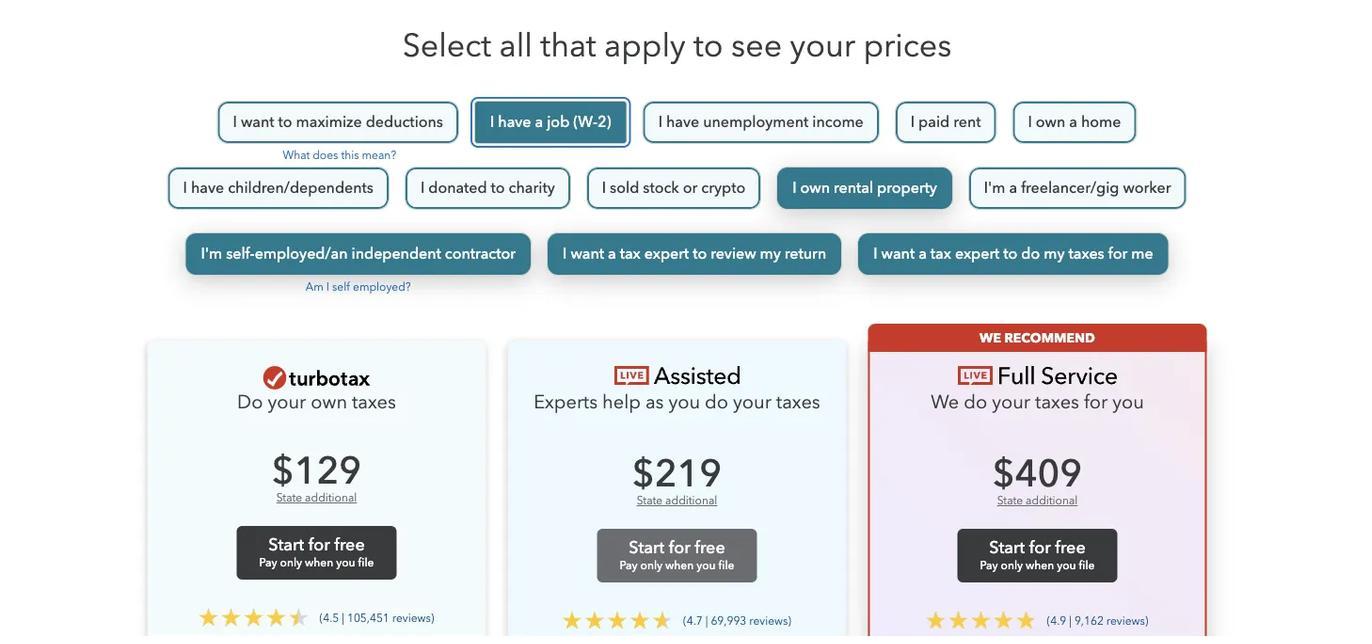 Task type: describe. For each thing, give the bounding box(es) containing it.
employed?
[[353, 279, 411, 295]]

state for 129
[[276, 490, 302, 506]]

state additional button for 129
[[276, 490, 357, 506]]

i
[[326, 279, 329, 295]]

help
[[602, 390, 641, 415]]

apply
[[604, 24, 686, 68]]

file for 219
[[718, 558, 734, 574]]

(4.5 | 105,451 reviews)
[[320, 610, 434, 626]]

select
[[402, 24, 491, 68]]

taxes for 409
[[1035, 390, 1079, 415]]

start for 409
[[989, 536, 1025, 559]]

409
[[1015, 448, 1082, 500]]

experts help as you do your taxes
[[534, 390, 820, 415]]

turbotax logo image
[[957, 366, 1117, 385]]

file for 409
[[1079, 558, 1095, 574]]

you for 129
[[336, 555, 355, 571]]

$ 219 state additional
[[632, 448, 722, 509]]

free for 409
[[1055, 536, 1086, 559]]

state for 219
[[637, 493, 663, 509]]

what
[[283, 148, 310, 163]]

105,451
[[347, 610, 389, 626]]

own
[[311, 390, 347, 415]]

what does this mean? button
[[280, 148, 396, 163]]

| for 409
[[1069, 613, 1072, 629]]

am i self employed? button
[[306, 279, 411, 295]]

for for 129
[[308, 533, 330, 556]]

9,162
[[1075, 613, 1104, 629]]

am
[[306, 279, 324, 295]]

start for free pay only when you file for 409
[[980, 536, 1095, 574]]

taxes for 129
[[352, 390, 396, 415]]

see
[[731, 24, 782, 68]]

when for 409
[[1026, 558, 1054, 574]]

start for 219
[[629, 536, 665, 559]]

we recommend
[[980, 329, 1095, 347]]

(4.9
[[1047, 613, 1066, 629]]

for down turbotax logo on the right bottom
[[1084, 390, 1108, 415]]

| for 129
[[342, 610, 344, 626]]

select all that apply to see your prices
[[402, 24, 952, 68]]

file for 129
[[358, 555, 374, 571]]

only for 129
[[280, 555, 302, 571]]

only for 409
[[1001, 558, 1023, 574]]

(4.7
[[683, 613, 703, 629]]

state additional button for 409
[[997, 493, 1078, 509]]

| for 219
[[706, 613, 708, 629]]

start for free pay only when you file for 129
[[259, 533, 374, 571]]

state for 409
[[997, 493, 1023, 509]]

$ 409 state additional
[[993, 448, 1082, 509]]

you for 409
[[1057, 558, 1076, 574]]

that
[[540, 24, 596, 68]]

pay for 129
[[259, 555, 277, 571]]

69,993
[[711, 613, 747, 629]]



Task type: locate. For each thing, give the bounding box(es) containing it.
0 horizontal spatial start
[[268, 533, 304, 556]]

we do your taxes for you
[[931, 390, 1144, 415]]

1 horizontal spatial $
[[632, 448, 655, 500]]

do right the we
[[964, 390, 987, 415]]

file
[[358, 555, 374, 571], [718, 558, 734, 574], [1079, 558, 1095, 574]]

we
[[931, 390, 959, 415]]

state additional button
[[276, 490, 357, 506], [637, 493, 717, 509], [997, 493, 1078, 509]]

pay up (4.9 | 9,162 reviews) button
[[980, 558, 998, 574]]

state inside $ 409 state additional
[[997, 493, 1023, 509]]

for down $ 409 state additional
[[1029, 536, 1051, 559]]

1 horizontal spatial start
[[629, 536, 665, 559]]

1 horizontal spatial do
[[964, 390, 987, 415]]

only for 219
[[640, 558, 663, 574]]

free up (4.9
[[1055, 536, 1086, 559]]

start
[[268, 533, 304, 556], [629, 536, 665, 559], [989, 536, 1025, 559]]

reviews) right 105,451
[[392, 610, 434, 626]]

reviews)
[[392, 610, 434, 626], [749, 613, 791, 629], [1106, 613, 1148, 629]]

when up (4.5 | 105,451 reviews) button
[[305, 555, 333, 571]]

2 horizontal spatial reviews)
[[1106, 613, 1148, 629]]

3 taxes from the left
[[1035, 390, 1079, 415]]

we
[[980, 329, 1001, 347]]

free
[[334, 533, 365, 556], [695, 536, 725, 559], [1055, 536, 1086, 559]]

additional for 409
[[1026, 493, 1078, 509]]

2 horizontal spatial $
[[993, 448, 1015, 500]]

free for 129
[[334, 533, 365, 556]]

do
[[237, 390, 263, 415]]

$ for 409
[[993, 448, 1015, 500]]

do
[[705, 390, 728, 415], [964, 390, 987, 415]]

1 horizontal spatial pay
[[620, 558, 638, 574]]

2 horizontal spatial only
[[1001, 558, 1023, 574]]

additional for 129
[[305, 490, 357, 506]]

2 taxes from the left
[[776, 390, 820, 415]]

when up the (4.7 | 69,993 reviews) button
[[665, 558, 694, 574]]

to
[[694, 24, 723, 68]]

$ inside $ 409 state additional
[[993, 448, 1015, 500]]

reviews) inside button
[[392, 610, 434, 626]]

only up the (4.7 | 69,993 reviews) button
[[640, 558, 663, 574]]

state additional button for 219
[[637, 493, 717, 509]]

this
[[341, 148, 359, 163]]

| right (4.9
[[1069, 613, 1072, 629]]

0 horizontal spatial state
[[276, 490, 302, 506]]

1 horizontal spatial state
[[637, 493, 663, 509]]

1 horizontal spatial start for free pay only when you file
[[620, 536, 734, 574]]

reviews) right 9,162
[[1106, 613, 1148, 629]]

2 horizontal spatial when
[[1026, 558, 1054, 574]]

prices
[[863, 24, 952, 68]]

start for free pay only when you file up (4.9 | 9,162 reviews) button
[[980, 536, 1095, 574]]

pay up (4.5 | 105,451 reviews) button
[[259, 555, 277, 571]]

$ inside the $ 219 state additional
[[632, 448, 655, 500]]

2 horizontal spatial file
[[1079, 558, 1095, 574]]

2 horizontal spatial taxes
[[1035, 390, 1079, 415]]

reviews) right 69,993
[[749, 613, 791, 629]]

1 horizontal spatial when
[[665, 558, 694, 574]]

2 horizontal spatial additional
[[1026, 493, 1078, 509]]

does
[[313, 148, 338, 163]]

additional inside $ 129 state additional
[[305, 490, 357, 506]]

None checkbox
[[217, 101, 459, 144], [642, 101, 880, 144], [895, 101, 997, 144], [1012, 101, 1137, 144], [777, 167, 953, 210], [968, 167, 1187, 210], [857, 232, 1169, 276], [217, 101, 459, 144], [642, 101, 880, 144], [895, 101, 997, 144], [1012, 101, 1137, 144], [777, 167, 953, 210], [968, 167, 1187, 210], [857, 232, 1169, 276]]

start down $ 409 state additional
[[989, 536, 1025, 559]]

2 horizontal spatial state
[[997, 493, 1023, 509]]

1 taxes from the left
[[352, 390, 396, 415]]

when for 219
[[665, 558, 694, 574]]

219
[[655, 448, 722, 500]]

for
[[1084, 390, 1108, 415], [308, 533, 330, 556], [669, 536, 691, 559], [1029, 536, 1051, 559]]

(4.9 | 9,162 reviews)
[[1047, 613, 1148, 629]]

(4.5
[[320, 610, 339, 626]]

| right (4.5
[[342, 610, 344, 626]]

mean?
[[362, 148, 396, 163]]

$ down as
[[632, 448, 655, 500]]

0 horizontal spatial reviews)
[[392, 610, 434, 626]]

2 do from the left
[[964, 390, 987, 415]]

2 horizontal spatial start for free pay only when you file
[[980, 536, 1095, 574]]

|
[[342, 610, 344, 626], [706, 613, 708, 629], [1069, 613, 1072, 629]]

additional
[[305, 490, 357, 506], [665, 493, 717, 509], [1026, 493, 1078, 509]]

| right (4.7
[[706, 613, 708, 629]]

state inside the $ 219 state additional
[[637, 493, 663, 509]]

additional for 219
[[665, 493, 717, 509]]

do right as
[[705, 390, 728, 415]]

1 horizontal spatial state additional button
[[637, 493, 717, 509]]

129
[[294, 446, 361, 497]]

0 horizontal spatial when
[[305, 555, 333, 571]]

0 horizontal spatial free
[[334, 533, 365, 556]]

taxes
[[352, 390, 396, 415], [776, 390, 820, 415], [1035, 390, 1079, 415]]

state inside $ 129 state additional
[[276, 490, 302, 506]]

| inside button
[[342, 610, 344, 626]]

reviews) for 129
[[392, 610, 434, 626]]

start for free pay only when you file up the (4.7 | 69,993 reviews) button
[[620, 536, 734, 574]]

pay
[[259, 555, 277, 571], [620, 558, 638, 574], [980, 558, 998, 574]]

file up 105,451
[[358, 555, 374, 571]]

only up (4.5 | 105,451 reviews) button
[[280, 555, 302, 571]]

pay for 409
[[980, 558, 998, 574]]

for down the $ 219 state additional on the bottom of page
[[669, 536, 691, 559]]

state
[[276, 490, 302, 506], [637, 493, 663, 509], [997, 493, 1023, 509]]

$ 129 state additional
[[272, 446, 361, 506]]

recommend
[[1004, 329, 1095, 347]]

reviews) for 219
[[749, 613, 791, 629]]

(4.7 | 69,993 reviews) button
[[552, 611, 791, 630]]

start down $ 129 state additional
[[268, 533, 304, 556]]

for down $ 129 state additional
[[308, 533, 330, 556]]

0 horizontal spatial start for free pay only when you file
[[259, 533, 374, 571]]

pay for 219
[[620, 558, 638, 574]]

0 horizontal spatial do
[[705, 390, 728, 415]]

1 horizontal spatial taxes
[[776, 390, 820, 415]]

file up 9,162
[[1079, 558, 1095, 574]]

(4.9 | 9,162 reviews) button
[[915, 611, 1148, 630]]

when
[[305, 555, 333, 571], [665, 558, 694, 574], [1026, 558, 1054, 574]]

1 horizontal spatial additional
[[665, 493, 717, 509]]

all
[[499, 24, 532, 68]]

0 horizontal spatial file
[[358, 555, 374, 571]]

2 horizontal spatial free
[[1055, 536, 1086, 559]]

free up (4.7
[[695, 536, 725, 559]]

what does this mean?
[[280, 148, 396, 163]]

you for 219
[[697, 558, 716, 574]]

0 horizontal spatial state additional button
[[276, 490, 357, 506]]

$ down the we do your taxes for you
[[993, 448, 1015, 500]]

0 horizontal spatial additional
[[305, 490, 357, 506]]

$ for 129
[[272, 446, 294, 497]]

start for free pay only when you file
[[259, 533, 374, 571], [620, 536, 734, 574], [980, 536, 1095, 574]]

$ inside $ 129 state additional
[[272, 446, 294, 497]]

2 horizontal spatial state additional button
[[997, 493, 1078, 509]]

2 horizontal spatial pay
[[980, 558, 998, 574]]

2 horizontal spatial |
[[1069, 613, 1072, 629]]

additional inside the $ 219 state additional
[[665, 493, 717, 509]]

1 do from the left
[[705, 390, 728, 415]]

free for 219
[[695, 536, 725, 559]]

0 horizontal spatial |
[[342, 610, 344, 626]]

0 horizontal spatial taxes
[[352, 390, 396, 415]]

self
[[332, 279, 350, 295]]

for for 219
[[669, 536, 691, 559]]

1 horizontal spatial reviews)
[[749, 613, 791, 629]]

0 horizontal spatial only
[[280, 555, 302, 571]]

additional inside $ 409 state additional
[[1026, 493, 1078, 509]]

$ for 219
[[632, 448, 655, 500]]

start for 129
[[268, 533, 304, 556]]

file up 69,993
[[718, 558, 734, 574]]

do your own taxes
[[237, 390, 396, 415]]

when for 129
[[305, 555, 333, 571]]

only
[[280, 555, 302, 571], [640, 558, 663, 574], [1001, 558, 1023, 574]]

$ down do your own taxes
[[272, 446, 294, 497]]

(4.5 | 105,451 reviews) button
[[188, 608, 434, 627]]

you
[[669, 390, 700, 415], [1113, 390, 1144, 415], [336, 555, 355, 571], [697, 558, 716, 574], [1057, 558, 1076, 574]]

pay up the (4.7 | 69,993 reviews) button
[[620, 558, 638, 574]]

your
[[790, 24, 855, 68], [268, 390, 306, 415], [733, 390, 771, 415], [992, 390, 1030, 415]]

1 horizontal spatial |
[[706, 613, 708, 629]]

free up 105,451
[[334, 533, 365, 556]]

reviews) for 409
[[1106, 613, 1148, 629]]

0 horizontal spatial pay
[[259, 555, 277, 571]]

only up (4.9 | 9,162 reviews) button
[[1001, 558, 1023, 574]]

as
[[645, 390, 664, 415]]

None checkbox
[[474, 101, 627, 144], [167, 167, 389, 210], [405, 167, 571, 210], [586, 167, 761, 210], [185, 232, 532, 276], [547, 232, 842, 276], [474, 101, 627, 144], [167, 167, 389, 210], [405, 167, 571, 210], [586, 167, 761, 210], [185, 232, 532, 276], [547, 232, 842, 276]]

experts
[[534, 390, 598, 415]]

for for 409
[[1029, 536, 1051, 559]]

2 horizontal spatial start
[[989, 536, 1025, 559]]

1 horizontal spatial free
[[695, 536, 725, 559]]

1 horizontal spatial only
[[640, 558, 663, 574]]

1 horizontal spatial file
[[718, 558, 734, 574]]

when up (4.9 | 9,162 reviews) button
[[1026, 558, 1054, 574]]

$
[[272, 446, 294, 497], [632, 448, 655, 500], [993, 448, 1015, 500]]

(4.7 | 69,993 reviews)
[[683, 613, 791, 629]]

start for free pay only when you file for 219
[[620, 536, 734, 574]]

am i self employed?
[[306, 279, 411, 295]]

0 horizontal spatial $
[[272, 446, 294, 497]]

start down the $ 219 state additional on the bottom of page
[[629, 536, 665, 559]]

start for free pay only when you file up (4.5 | 105,451 reviews) button
[[259, 533, 374, 571]]



Task type: vqa. For each thing, say whether or not it's contained in the screenshot.
employed inside the compare turbotax products all online tax preparation software turbotax online guarantees turbotax security and fraud protection tax forms included with turbotax turbotax en español turbotax live en español self-employed tax center tax law and stimulus updates
no



